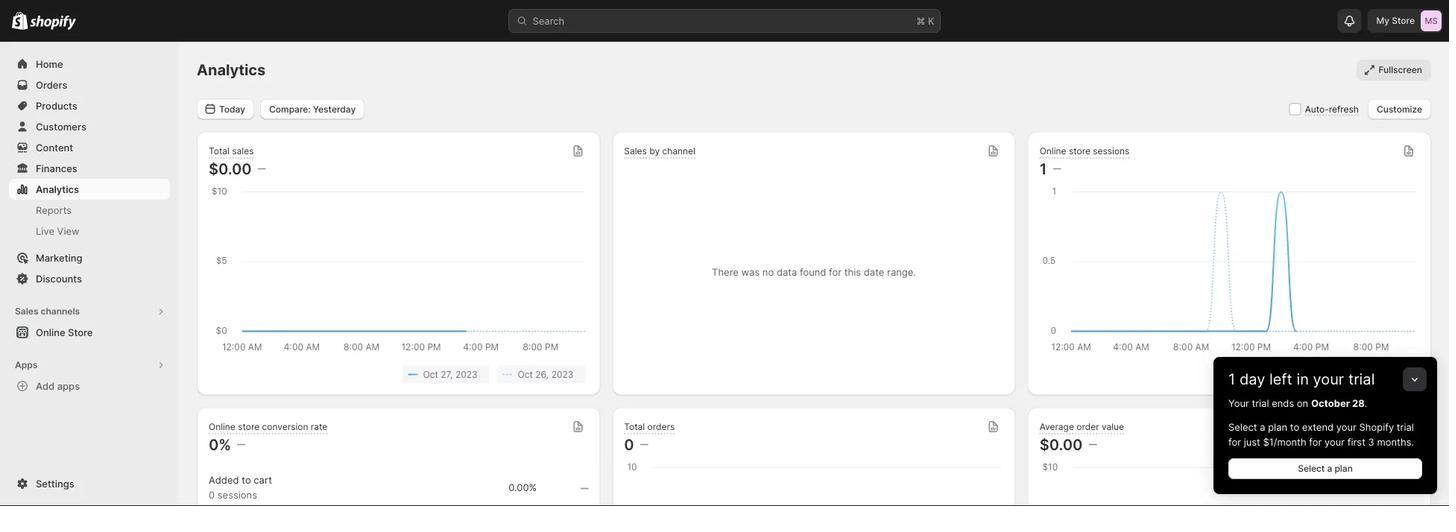 Task type: vqa. For each thing, say whether or not it's contained in the screenshot.
SEARCH COLLECTIONS Text Box
no



Task type: describe. For each thing, give the bounding box(es) containing it.
1 for 1 day left in your trial
[[1229, 370, 1235, 388]]

refresh
[[1329, 104, 1359, 114]]

marketing
[[36, 252, 82, 264]]

online for 1
[[1040, 146, 1066, 156]]

to inside added to cart 0 sessions
[[242, 474, 251, 486]]

my store image
[[1421, 10, 1442, 31]]

apps button
[[9, 355, 170, 376]]

analytics link
[[9, 179, 170, 200]]

no change image for $0.00
[[258, 163, 266, 175]]

today button
[[197, 99, 254, 119]]

compare: yesterday button
[[260, 99, 365, 119]]

select a plan to extend your shopify trial for just $1/month for your first 3 months.
[[1229, 421, 1414, 448]]

no
[[762, 267, 774, 278]]

orders
[[647, 421, 675, 432]]

reports
[[36, 204, 72, 216]]

this
[[844, 267, 861, 278]]

online store link
[[9, 322, 170, 343]]

a for select a plan
[[1327, 463, 1332, 474]]

months.
[[1377, 436, 1414, 448]]

2 horizontal spatial for
[[1309, 436, 1322, 448]]

1 vertical spatial your
[[1336, 421, 1357, 433]]

add apps button
[[9, 376, 170, 397]]

first
[[1348, 436, 1366, 448]]

conversion
[[262, 421, 308, 432]]

shopify image
[[30, 15, 76, 30]]

your trial ends on october 28 .
[[1229, 397, 1367, 409]]

home
[[36, 58, 63, 70]]

compare: yesterday
[[269, 103, 356, 114]]

select for select a plan
[[1298, 463, 1325, 474]]

sales for sales channels
[[15, 306, 38, 317]]

26, for 1
[[1366, 369, 1380, 380]]

compare:
[[269, 103, 311, 114]]

0 inside added to cart 0 sessions
[[209, 489, 215, 501]]

no change image for 1
[[1053, 163, 1061, 175]]

sales channels button
[[9, 301, 170, 322]]

store for 0%
[[238, 421, 260, 432]]

2 vertical spatial your
[[1325, 436, 1345, 448]]

orders
[[36, 79, 67, 91]]

1 vertical spatial trial
[[1252, 397, 1269, 409]]

my store
[[1376, 15, 1415, 26]]

4 oct from the left
[[1349, 369, 1364, 380]]

no change image for 0
[[640, 439, 648, 451]]

select a plan
[[1298, 463, 1353, 474]]

order
[[1077, 421, 1099, 432]]

apps
[[57, 380, 80, 392]]

today
[[219, 103, 245, 114]]

was
[[741, 267, 760, 278]]

1 day left in your trial element
[[1214, 396, 1437, 494]]

1 day left in your trial
[[1229, 370, 1375, 388]]

extend
[[1302, 421, 1334, 433]]

analytics inside analytics link
[[36, 183, 79, 195]]

auto-refresh
[[1305, 104, 1359, 114]]

0 vertical spatial 0
[[624, 435, 634, 454]]

sales by channel button
[[624, 145, 695, 159]]

2 2023 from the left
[[551, 369, 573, 380]]

your
[[1229, 397, 1249, 409]]

there was no data found for this date range.
[[712, 267, 916, 278]]

added to cart 0 sessions
[[209, 474, 272, 501]]

select a plan link
[[1229, 458, 1422, 479]]

fullscreen
[[1379, 64, 1422, 75]]

customize
[[1377, 103, 1422, 114]]

online store
[[36, 327, 93, 338]]

28
[[1352, 397, 1365, 409]]

finances link
[[9, 158, 170, 179]]

to inside select a plan to extend your shopify trial for just $1/month for your first 3 months.
[[1290, 421, 1299, 433]]

my
[[1376, 15, 1390, 26]]

sessions inside dropdown button
[[1093, 146, 1130, 156]]

marketing link
[[9, 247, 170, 268]]

select for select a plan to extend your shopify trial for just $1/month for your first 3 months.
[[1229, 421, 1257, 433]]

online store conversion rate button
[[209, 421, 327, 434]]

reports link
[[9, 200, 170, 221]]

k
[[928, 15, 934, 26]]

1 horizontal spatial for
[[1229, 436, 1241, 448]]

home link
[[9, 54, 170, 75]]

settings
[[36, 478, 74, 489]]

trial inside select a plan to extend your shopify trial for just $1/month for your first 3 months.
[[1397, 421, 1414, 433]]

sessions inside added to cart 0 sessions
[[218, 489, 257, 501]]

online inside online store link
[[36, 327, 65, 338]]

settings link
[[9, 473, 170, 494]]

online store sessions
[[1040, 146, 1130, 156]]

3 2023 from the left
[[1286, 369, 1308, 380]]

average
[[1040, 421, 1074, 432]]

there
[[712, 267, 739, 278]]

view
[[57, 225, 79, 237]]

27, for $0.00
[[441, 369, 453, 380]]

cart
[[254, 474, 272, 486]]

plan for select a plan to extend your shopify trial for just $1/month for your first 3 months.
[[1268, 421, 1287, 433]]

oct 27, 2023 button for 1
[[1233, 366, 1320, 384]]

customers
[[36, 121, 86, 132]]

total for 0
[[624, 421, 645, 432]]

average order value
[[1040, 421, 1124, 432]]

no change image for 0%
[[237, 439, 245, 451]]

finances
[[36, 163, 77, 174]]

2 oct from the left
[[518, 369, 533, 380]]

just
[[1244, 436, 1260, 448]]

add apps
[[36, 380, 80, 392]]

online store conversion rate
[[209, 421, 327, 432]]



Task type: locate. For each thing, give the bounding box(es) containing it.
oct 26, 2023 button
[[497, 366, 585, 384], [1328, 366, 1416, 384]]

0 horizontal spatial to
[[242, 474, 251, 486]]

⌘ k
[[917, 15, 934, 26]]

1 horizontal spatial a
[[1327, 463, 1332, 474]]

1 horizontal spatial oct 26, 2023
[[1349, 369, 1404, 380]]

discounts link
[[9, 268, 170, 289]]

store inside online store conversion rate dropdown button
[[238, 421, 260, 432]]

1 vertical spatial analytics
[[36, 183, 79, 195]]

0 horizontal spatial plan
[[1268, 421, 1287, 433]]

3
[[1368, 436, 1374, 448]]

orders link
[[9, 75, 170, 95]]

1 horizontal spatial store
[[1069, 146, 1091, 156]]

oct 26, 2023
[[518, 369, 573, 380], [1349, 369, 1404, 380]]

store right my
[[1392, 15, 1415, 26]]

1 oct 26, 2023 from the left
[[518, 369, 573, 380]]

data
[[777, 267, 797, 278]]

your up first
[[1336, 421, 1357, 433]]

plan inside select a plan to extend your shopify trial for just $1/month for your first 3 months.
[[1268, 421, 1287, 433]]

$0.00 down total sales dropdown button
[[209, 160, 252, 178]]

online
[[1040, 146, 1066, 156], [36, 327, 65, 338], [209, 421, 235, 432]]

1 vertical spatial store
[[238, 421, 260, 432]]

2 horizontal spatial no change image
[[640, 439, 648, 451]]

0 horizontal spatial 0
[[209, 489, 215, 501]]

discounts
[[36, 273, 82, 284]]

online inside online store conversion rate dropdown button
[[209, 421, 235, 432]]

0 horizontal spatial no change image
[[258, 163, 266, 175]]

0 horizontal spatial select
[[1229, 421, 1257, 433]]

for left just
[[1229, 436, 1241, 448]]

store
[[1069, 146, 1091, 156], [238, 421, 260, 432]]

$0.00 for average
[[1040, 435, 1083, 454]]

oct 27, 2023
[[423, 369, 477, 380], [1254, 369, 1308, 380]]

store for 1
[[1069, 146, 1091, 156]]

1 oct 27, 2023 button from the left
[[402, 366, 489, 384]]

channel
[[662, 146, 695, 156]]

plan down first
[[1335, 463, 1353, 474]]

select
[[1229, 421, 1257, 433], [1298, 463, 1325, 474]]

oct 26, 2023 button for 1
[[1328, 366, 1416, 384]]

0 horizontal spatial store
[[68, 327, 93, 338]]

rate
[[311, 421, 327, 432]]

0 horizontal spatial trial
[[1252, 397, 1269, 409]]

products link
[[9, 95, 170, 116]]

store for my store
[[1392, 15, 1415, 26]]

1 vertical spatial a
[[1327, 463, 1332, 474]]

trial up 28
[[1348, 370, 1375, 388]]

for down extend
[[1309, 436, 1322, 448]]

total left orders
[[624, 421, 645, 432]]

range.
[[887, 267, 916, 278]]

0 vertical spatial no change image
[[258, 163, 266, 175]]

october
[[1311, 397, 1350, 409]]

store down sales channels button
[[68, 327, 93, 338]]

2 27, from the left
[[1272, 369, 1284, 380]]

online store sessions button
[[1040, 145, 1130, 159]]

1 horizontal spatial to
[[1290, 421, 1299, 433]]

plan up $1/month
[[1268, 421, 1287, 433]]

0 horizontal spatial 27,
[[441, 369, 453, 380]]

left
[[1269, 370, 1293, 388]]

1 horizontal spatial no change image
[[580, 483, 588, 495]]

no change image down online store sessions dropdown button
[[1053, 163, 1061, 175]]

value
[[1102, 421, 1124, 432]]

oct 26, 2023 button for $0.00
[[497, 366, 585, 384]]

oct 27, 2023 button
[[402, 366, 489, 384], [1233, 366, 1320, 384]]

1 horizontal spatial analytics
[[197, 61, 266, 79]]

select up just
[[1229, 421, 1257, 433]]

1 vertical spatial sales
[[15, 306, 38, 317]]

sales left 'by'
[[624, 146, 647, 156]]

2 vertical spatial trial
[[1397, 421, 1414, 433]]

1 horizontal spatial sales
[[624, 146, 647, 156]]

total sales button
[[209, 145, 254, 159]]

no change image
[[258, 163, 266, 175], [640, 439, 648, 451], [580, 483, 588, 495]]

0.00%
[[509, 482, 537, 493]]

your up october
[[1313, 370, 1344, 388]]

1 horizontal spatial $0.00
[[1040, 435, 1083, 454]]

shopify image
[[12, 12, 28, 30]]

0 horizontal spatial list
[[212, 366, 585, 384]]

a down select a plan to extend your shopify trial for just $1/month for your first 3 months.
[[1327, 463, 1332, 474]]

0 vertical spatial store
[[1069, 146, 1091, 156]]

trial up months. at right
[[1397, 421, 1414, 433]]

to left the cart
[[242, 474, 251, 486]]

live view
[[36, 225, 79, 237]]

your
[[1313, 370, 1344, 388], [1336, 421, 1357, 433], [1325, 436, 1345, 448]]

analytics down finances
[[36, 183, 79, 195]]

1 left day
[[1229, 370, 1235, 388]]

online inside online store sessions dropdown button
[[1040, 146, 1066, 156]]

sales for sales by channel
[[624, 146, 647, 156]]

0 horizontal spatial 1
[[1040, 160, 1047, 178]]

customers link
[[9, 116, 170, 137]]

2 vertical spatial no change image
[[580, 483, 588, 495]]

store for online store
[[68, 327, 93, 338]]

total sales
[[209, 146, 254, 156]]

analytics
[[197, 61, 266, 79], [36, 183, 79, 195]]

27, for 1
[[1272, 369, 1284, 380]]

1 vertical spatial select
[[1298, 463, 1325, 474]]

trial inside dropdown button
[[1348, 370, 1375, 388]]

1 oct 26, 2023 button from the left
[[497, 366, 585, 384]]

1 horizontal spatial 26,
[[1366, 369, 1380, 380]]

ends
[[1272, 397, 1294, 409]]

2 26, from the left
[[1366, 369, 1380, 380]]

a for select a plan to extend your shopify trial for just $1/month for your first 3 months.
[[1260, 421, 1265, 433]]

0 vertical spatial your
[[1313, 370, 1344, 388]]

online store button
[[0, 322, 179, 343]]

0 horizontal spatial sales
[[15, 306, 38, 317]]

total for $0.00
[[209, 146, 230, 156]]

sales by channel
[[624, 146, 695, 156]]

1 horizontal spatial oct 26, 2023 button
[[1328, 366, 1416, 384]]

date
[[864, 267, 884, 278]]

0 vertical spatial a
[[1260, 421, 1265, 433]]

content
[[36, 142, 73, 153]]

3 oct from the left
[[1254, 369, 1269, 380]]

2023
[[455, 369, 477, 380], [551, 369, 573, 380], [1286, 369, 1308, 380], [1382, 369, 1404, 380]]

1 2023 from the left
[[455, 369, 477, 380]]

sales
[[232, 146, 254, 156]]

no change image right 0%
[[237, 439, 245, 451]]

total
[[209, 146, 230, 156], [624, 421, 645, 432]]

1 horizontal spatial no change image
[[1053, 163, 1061, 175]]

0 vertical spatial total
[[209, 146, 230, 156]]

auto-
[[1305, 104, 1329, 114]]

total left sales
[[209, 146, 230, 156]]

select down select a plan to extend your shopify trial for just $1/month for your first 3 months.
[[1298, 463, 1325, 474]]

oct 26, 2023 for 1
[[1349, 369, 1404, 380]]

no change image for $0.00
[[1089, 439, 1097, 451]]

sales channels
[[15, 306, 80, 317]]

1 horizontal spatial 1
[[1229, 370, 1235, 388]]

0 vertical spatial sales
[[624, 146, 647, 156]]

0 horizontal spatial analytics
[[36, 183, 79, 195]]

found
[[800, 267, 826, 278]]

$1/month
[[1263, 436, 1307, 448]]

0 horizontal spatial 26,
[[535, 369, 549, 380]]

your inside dropdown button
[[1313, 370, 1344, 388]]

apps
[[15, 360, 37, 370]]

0 horizontal spatial oct 26, 2023
[[518, 369, 573, 380]]

0 horizontal spatial sessions
[[218, 489, 257, 501]]

.
[[1365, 397, 1367, 409]]

2 horizontal spatial trial
[[1397, 421, 1414, 433]]

list
[[212, 366, 585, 384], [1043, 366, 1416, 384]]

day
[[1240, 370, 1265, 388]]

1 oct from the left
[[423, 369, 438, 380]]

1 horizontal spatial sessions
[[1093, 146, 1130, 156]]

sales left channels
[[15, 306, 38, 317]]

live view link
[[9, 221, 170, 242]]

0 vertical spatial online
[[1040, 146, 1066, 156]]

total orders button
[[624, 421, 675, 434]]

0 horizontal spatial for
[[829, 267, 842, 278]]

⌘
[[917, 15, 925, 26]]

1 inside 1 day left in your trial dropdown button
[[1229, 370, 1235, 388]]

store inside "button"
[[68, 327, 93, 338]]

1 vertical spatial plan
[[1335, 463, 1353, 474]]

0 vertical spatial select
[[1229, 421, 1257, 433]]

1 horizontal spatial oct 27, 2023
[[1254, 369, 1308, 380]]

1 horizontal spatial list
[[1043, 366, 1416, 384]]

customize button
[[1368, 99, 1431, 119]]

average order value button
[[1040, 421, 1124, 434]]

1 vertical spatial sessions
[[218, 489, 257, 501]]

$0.00 for total
[[209, 160, 252, 178]]

sales inside dropdown button
[[624, 146, 647, 156]]

1 for 1
[[1040, 160, 1047, 178]]

add
[[36, 380, 55, 392]]

0 vertical spatial sessions
[[1093, 146, 1130, 156]]

no change image down order
[[1089, 439, 1097, 451]]

sales
[[624, 146, 647, 156], [15, 306, 38, 317]]

on
[[1297, 397, 1308, 409]]

0 down total orders dropdown button
[[624, 435, 634, 454]]

1 horizontal spatial total
[[624, 421, 645, 432]]

2 horizontal spatial no change image
[[1089, 439, 1097, 451]]

products
[[36, 100, 77, 111]]

your left first
[[1325, 436, 1345, 448]]

1 27, from the left
[[441, 369, 453, 380]]

1 oct 27, 2023 from the left
[[423, 369, 477, 380]]

0 vertical spatial trial
[[1348, 370, 1375, 388]]

list for $0.00
[[212, 366, 585, 384]]

1 down online store sessions dropdown button
[[1040, 160, 1047, 178]]

1 horizontal spatial store
[[1392, 15, 1415, 26]]

0 horizontal spatial online
[[36, 327, 65, 338]]

trial right your
[[1252, 397, 1269, 409]]

shopify
[[1359, 421, 1394, 433]]

0 vertical spatial 1
[[1040, 160, 1047, 178]]

1 vertical spatial 0
[[209, 489, 215, 501]]

oct 26, 2023 for $0.00
[[518, 369, 573, 380]]

1 list from the left
[[212, 366, 585, 384]]

1 26, from the left
[[535, 369, 549, 380]]

1 vertical spatial $0.00
[[1040, 435, 1083, 454]]

a up just
[[1260, 421, 1265, 433]]

1 vertical spatial to
[[242, 474, 251, 486]]

sales inside button
[[15, 306, 38, 317]]

added
[[209, 474, 239, 486]]

1 horizontal spatial oct 27, 2023 button
[[1233, 366, 1320, 384]]

1 day left in your trial button
[[1214, 357, 1437, 388]]

search
[[533, 15, 564, 26]]

sessions
[[1093, 146, 1130, 156], [218, 489, 257, 501]]

0 horizontal spatial oct 27, 2023 button
[[402, 366, 489, 384]]

26,
[[535, 369, 549, 380], [1366, 369, 1380, 380]]

to up $1/month
[[1290, 421, 1299, 433]]

0%
[[209, 435, 231, 454]]

1 vertical spatial total
[[624, 421, 645, 432]]

analytics up today
[[197, 61, 266, 79]]

0 horizontal spatial no change image
[[237, 439, 245, 451]]

2 oct 26, 2023 from the left
[[1349, 369, 1404, 380]]

0 horizontal spatial oct 26, 2023 button
[[497, 366, 585, 384]]

1 vertical spatial 1
[[1229, 370, 1235, 388]]

0 horizontal spatial a
[[1260, 421, 1265, 433]]

0 vertical spatial $0.00
[[209, 160, 252, 178]]

2 vertical spatial online
[[209, 421, 235, 432]]

0 horizontal spatial total
[[209, 146, 230, 156]]

1 horizontal spatial trial
[[1348, 370, 1375, 388]]

2 list from the left
[[1043, 366, 1416, 384]]

oct 27, 2023 for 1
[[1254, 369, 1308, 380]]

1 vertical spatial no change image
[[640, 439, 648, 451]]

1 horizontal spatial 27,
[[1272, 369, 1284, 380]]

2 oct 27, 2023 from the left
[[1254, 369, 1308, 380]]

list for 1
[[1043, 366, 1416, 384]]

a inside select a plan link
[[1327, 463, 1332, 474]]

0 vertical spatial to
[[1290, 421, 1299, 433]]

fullscreen button
[[1356, 60, 1431, 81]]

0 down the added
[[209, 489, 215, 501]]

0 horizontal spatial oct 27, 2023
[[423, 369, 477, 380]]

1 vertical spatial store
[[68, 327, 93, 338]]

online for 0%
[[209, 421, 235, 432]]

no change image
[[1053, 163, 1061, 175], [237, 439, 245, 451], [1089, 439, 1097, 451]]

1 horizontal spatial plan
[[1335, 463, 1353, 474]]

1 horizontal spatial 0
[[624, 435, 634, 454]]

a inside select a plan to extend your shopify trial for just $1/month for your first 3 months.
[[1260, 421, 1265, 433]]

store inside online store sessions dropdown button
[[1069, 146, 1091, 156]]

trial
[[1348, 370, 1375, 388], [1252, 397, 1269, 409], [1397, 421, 1414, 433]]

0 vertical spatial plan
[[1268, 421, 1287, 433]]

1 vertical spatial online
[[36, 327, 65, 338]]

for left this
[[829, 267, 842, 278]]

2 oct 27, 2023 button from the left
[[1233, 366, 1320, 384]]

plan
[[1268, 421, 1287, 433], [1335, 463, 1353, 474]]

0 vertical spatial analytics
[[197, 61, 266, 79]]

by
[[649, 146, 660, 156]]

0 horizontal spatial $0.00
[[209, 160, 252, 178]]

live
[[36, 225, 54, 237]]

oct 27, 2023 button for $0.00
[[402, 366, 489, 384]]

$0.00 down average
[[1040, 435, 1083, 454]]

1 horizontal spatial select
[[1298, 463, 1325, 474]]

0 horizontal spatial store
[[238, 421, 260, 432]]

0 vertical spatial store
[[1392, 15, 1415, 26]]

oct 27, 2023 for $0.00
[[423, 369, 477, 380]]

4 2023 from the left
[[1382, 369, 1404, 380]]

select inside select a plan to extend your shopify trial for just $1/month for your first 3 months.
[[1229, 421, 1257, 433]]

2 horizontal spatial online
[[1040, 146, 1066, 156]]

plan for select a plan
[[1335, 463, 1353, 474]]

26, for $0.00
[[535, 369, 549, 380]]

2 oct 26, 2023 button from the left
[[1328, 366, 1416, 384]]

1 horizontal spatial online
[[209, 421, 235, 432]]



